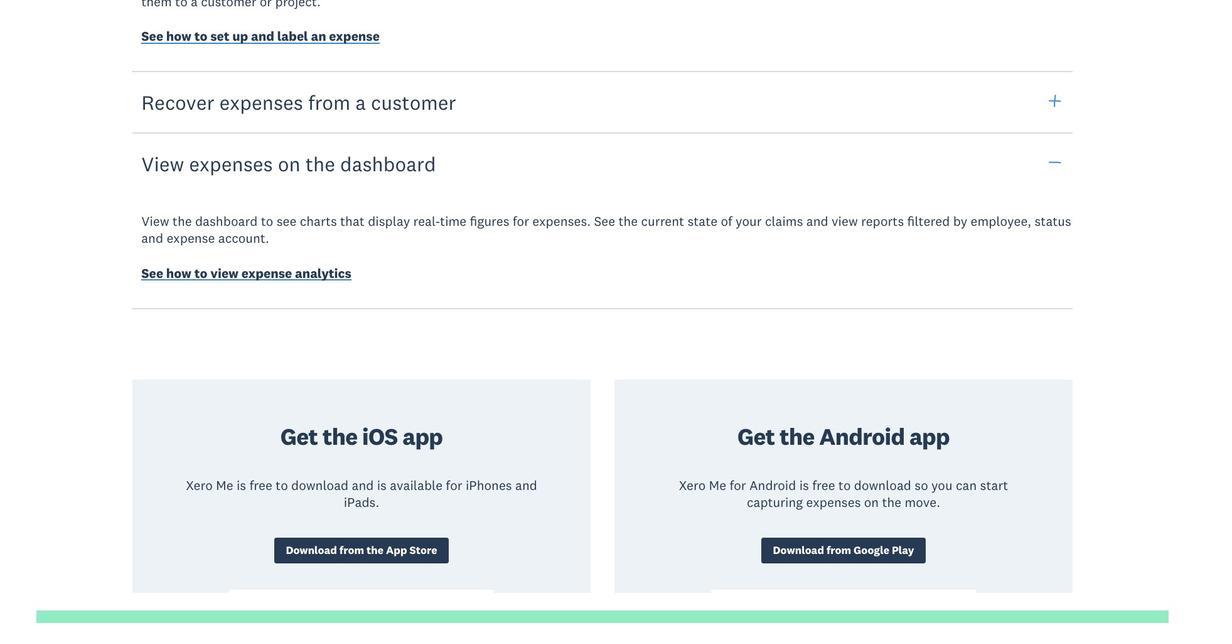 Task type: vqa. For each thing, say whether or not it's contained in the screenshot.
About Xero
no



Task type: locate. For each thing, give the bounding box(es) containing it.
0 vertical spatial see
[[141, 28, 163, 45]]

1 vertical spatial see
[[594, 213, 616, 230]]

your
[[736, 213, 762, 230]]

0 vertical spatial dashboard
[[340, 151, 436, 176]]

2 free from the left
[[813, 477, 836, 494]]

2 how from the top
[[166, 265, 192, 282]]

0 vertical spatial expenses
[[219, 90, 303, 115]]

for
[[513, 213, 529, 230], [446, 477, 463, 494], [730, 477, 746, 494]]

for inside view the dashboard to see charts that display real-time figures for expenses. see the current state of your claims and view reports filtered by employee, status and expense account.
[[513, 213, 529, 230]]

from
[[308, 90, 351, 115], [340, 544, 364, 557], [827, 544, 852, 557]]

recover
[[141, 90, 214, 115]]

1 download from the left
[[286, 544, 337, 557]]

on up the google
[[865, 494, 879, 511]]

2 horizontal spatial expense
[[329, 28, 380, 45]]

dashboard inside dropdown button
[[340, 151, 436, 176]]

0 vertical spatial how
[[166, 28, 192, 45]]

1 horizontal spatial for
[[513, 213, 529, 230]]

2 download from the left
[[854, 477, 912, 494]]

see
[[141, 28, 163, 45], [594, 213, 616, 230], [141, 265, 163, 282]]

0 horizontal spatial android
[[750, 477, 796, 494]]

0 horizontal spatial download
[[286, 544, 337, 557]]

ios
[[362, 422, 398, 452]]

android up xero me for android is free to download so you can start capturing expenses on the move.
[[820, 422, 905, 452]]

download inside xero me is free to download and is available for iphones and ipads.
[[291, 477, 349, 494]]

up
[[232, 28, 248, 45]]

1 horizontal spatial dashboard
[[340, 151, 436, 176]]

0 horizontal spatial view
[[210, 265, 239, 282]]

1 horizontal spatial download
[[773, 544, 824, 557]]

get for get the ios app
[[281, 422, 318, 452]]

app for get the android app
[[910, 422, 950, 452]]

from left the google
[[827, 544, 852, 557]]

2 download from the left
[[773, 544, 824, 557]]

charts
[[300, 213, 337, 230]]

download from the app store
[[286, 544, 437, 557]]

1 me from the left
[[216, 477, 233, 494]]

0 vertical spatial expense
[[329, 28, 380, 45]]

download left "so"
[[854, 477, 912, 494]]

1 horizontal spatial me
[[709, 477, 727, 494]]

iphones
[[466, 477, 512, 494]]

xero inside xero me is free to download and is available for iphones and ipads.
[[186, 477, 213, 494]]

download inside xero me for android is free to download so you can start capturing expenses on the move.
[[854, 477, 912, 494]]

from left a
[[308, 90, 351, 115]]

expenses.
[[533, 213, 591, 230]]

app right ios
[[403, 422, 443, 452]]

to inside xero me is free to download and is available for iphones and ipads.
[[276, 477, 288, 494]]

to inside view the dashboard to see charts that display real-time figures for expenses. see the current state of your claims and view reports filtered by employee, status and expense account.
[[261, 213, 273, 230]]

xero
[[186, 477, 213, 494], [679, 477, 706, 494]]

xero me is free to download and is available for iphones and ipads.
[[186, 477, 537, 511]]

download from the app store link
[[274, 538, 449, 564]]

2 horizontal spatial for
[[730, 477, 746, 494]]

xero inside xero me for android is free to download so you can start capturing expenses on the move.
[[679, 477, 706, 494]]

xero me for android is free to download so you can start capturing expenses on the move.
[[679, 477, 1009, 511]]

how for view
[[166, 265, 192, 282]]

of
[[721, 213, 733, 230]]

1 horizontal spatial download
[[854, 477, 912, 494]]

how inside see how to view expense analytics link
[[166, 265, 192, 282]]

0 horizontal spatial  image
[[229, 590, 494, 593]]

free inside xero me is free to download and is available for iphones and ipads.
[[250, 477, 272, 494]]

is inside xero me for android is free to download so you can start capturing expenses on the move.
[[800, 477, 809, 494]]

an
[[311, 28, 326, 45]]

see for see how to view expense analytics
[[141, 265, 163, 282]]

by
[[954, 213, 968, 230]]

for inside xero me is free to download and is available for iphones and ipads.
[[446, 477, 463, 494]]

1 horizontal spatial view
[[832, 213, 858, 230]]

0 horizontal spatial xero
[[186, 477, 213, 494]]

0 horizontal spatial me
[[216, 477, 233, 494]]

free
[[250, 477, 272, 494], [813, 477, 836, 494]]

start
[[981, 477, 1009, 494]]

recover expenses from a customer
[[141, 90, 456, 115]]

1  image from the left
[[229, 590, 494, 593]]

 image down download from google play link
[[711, 590, 977, 593]]

view inside dropdown button
[[141, 151, 184, 176]]

1 vertical spatial expense
[[167, 230, 215, 247]]

and inside keep expenses organized element
[[251, 28, 274, 45]]

1 get from the left
[[281, 422, 318, 452]]

me for get the android app
[[709, 477, 727, 494]]

1 horizontal spatial free
[[813, 477, 836, 494]]

expense
[[329, 28, 380, 45], [167, 230, 215, 247], [242, 265, 292, 282]]

expense inside view the dashboard to see charts that display real-time figures for expenses. see the current state of your claims and view reports filtered by employee, status and expense account.
[[167, 230, 215, 247]]

0 horizontal spatial get
[[281, 422, 318, 452]]

how inside see how to set up and label an expense link
[[166, 28, 192, 45]]

me
[[216, 477, 233, 494], [709, 477, 727, 494]]

1 vertical spatial dashboard
[[195, 213, 258, 230]]

1 horizontal spatial is
[[377, 477, 387, 494]]

1 vertical spatial expenses
[[189, 151, 273, 176]]

1 vertical spatial view
[[141, 213, 169, 230]]

1 view from the top
[[141, 151, 184, 176]]

status
[[1035, 213, 1072, 230]]

move.
[[905, 494, 941, 511]]

get
[[281, 422, 318, 452], [738, 422, 775, 452]]

0 horizontal spatial on
[[278, 151, 301, 176]]

0 vertical spatial on
[[278, 151, 301, 176]]

1 vertical spatial how
[[166, 265, 192, 282]]

1 horizontal spatial expense
[[242, 265, 292, 282]]

download
[[291, 477, 349, 494], [854, 477, 912, 494]]

download inside download from google play link
[[773, 544, 824, 557]]

free inside xero me for android is free to download so you can start capturing expenses on the move.
[[813, 477, 836, 494]]

to
[[195, 28, 208, 45], [261, 213, 273, 230], [195, 265, 208, 282], [276, 477, 288, 494], [839, 477, 851, 494]]

0 vertical spatial view
[[832, 213, 858, 230]]

the inside dropdown button
[[306, 151, 335, 176]]

app up "so"
[[910, 422, 950, 452]]

0 vertical spatial android
[[820, 422, 905, 452]]

for inside xero me for android is free to download so you can start capturing expenses on the move.
[[730, 477, 746, 494]]

view
[[832, 213, 858, 230], [210, 265, 239, 282]]

see inside keep expenses organized element
[[141, 28, 163, 45]]

view inside view the dashboard to see charts that display real-time figures for expenses. see the current state of your claims and view reports filtered by employee, status and expense account.
[[141, 213, 169, 230]]

claims
[[765, 213, 804, 230]]

1 app from the left
[[403, 422, 443, 452]]

 image
[[229, 590, 494, 593], [711, 590, 977, 593]]

2 xero from the left
[[679, 477, 706, 494]]

app for get the ios app
[[403, 422, 443, 452]]

filtered
[[908, 213, 950, 230]]

me inside xero me is free to download and is available for iphones and ipads.
[[216, 477, 233, 494]]

1 horizontal spatial android
[[820, 422, 905, 452]]

expenses for recover
[[219, 90, 303, 115]]

dashboard up account. at the top left
[[195, 213, 258, 230]]

the
[[306, 151, 335, 176], [173, 213, 192, 230], [619, 213, 638, 230], [323, 422, 358, 452], [780, 422, 815, 452], [883, 494, 902, 511], [367, 544, 384, 557]]

account.
[[218, 230, 269, 247]]

2 app from the left
[[910, 422, 950, 452]]

view inside view the dashboard to see charts that display real-time figures for expenses. see the current state of your claims and view reports filtered by employee, status and expense account.
[[832, 213, 858, 230]]

2 view from the top
[[141, 213, 169, 230]]

0 horizontal spatial dashboard
[[195, 213, 258, 230]]

2 horizontal spatial is
[[800, 477, 809, 494]]

2 get from the left
[[738, 422, 775, 452]]

1 vertical spatial on
[[865, 494, 879, 511]]

1 horizontal spatial on
[[865, 494, 879, 511]]

state
[[688, 213, 718, 230]]

1 xero from the left
[[186, 477, 213, 494]]

expenses for view
[[189, 151, 273, 176]]

expense right an at the top
[[329, 28, 380, 45]]

current
[[641, 213, 685, 230]]

download
[[286, 544, 337, 557], [773, 544, 824, 557]]

android up capturing
[[750, 477, 796, 494]]

view for view the dashboard to see charts that display real-time figures for expenses. see the current state of your claims and view reports filtered by employee, status and expense account.
[[141, 213, 169, 230]]

is
[[237, 477, 246, 494], [377, 477, 387, 494], [800, 477, 809, 494]]

1 free from the left
[[250, 477, 272, 494]]

1 how from the top
[[166, 28, 192, 45]]

0 horizontal spatial is
[[237, 477, 246, 494]]

0 vertical spatial view
[[141, 151, 184, 176]]

2 vertical spatial see
[[141, 265, 163, 282]]

2 vertical spatial expenses
[[807, 494, 861, 511]]

app
[[403, 422, 443, 452], [910, 422, 950, 452]]

0 horizontal spatial free
[[250, 477, 272, 494]]

download inside download from the app store link
[[286, 544, 337, 557]]

and
[[251, 28, 274, 45], [807, 213, 829, 230], [141, 230, 163, 247], [352, 477, 374, 494], [516, 477, 537, 494]]

view
[[141, 151, 184, 176], [141, 213, 169, 230]]

see how to view expense analytics
[[141, 265, 352, 282]]

see inside view the dashboard to see charts that display real-time figures for expenses. see the current state of your claims and view reports filtered by employee, status and expense account.
[[594, 213, 616, 230]]

from left the app
[[340, 544, 364, 557]]

1 vertical spatial android
[[750, 477, 796, 494]]

1 horizontal spatial  image
[[711, 590, 977, 593]]

me inside xero me for android is free to download so you can start capturing expenses on the move.
[[709, 477, 727, 494]]

1 download from the left
[[291, 477, 349, 494]]

1 horizontal spatial xero
[[679, 477, 706, 494]]

android
[[820, 422, 905, 452], [750, 477, 796, 494]]

download up ipads.
[[291, 477, 349, 494]]

2  image from the left
[[711, 590, 977, 593]]

get the android app
[[738, 422, 950, 452]]

0 horizontal spatial expense
[[167, 230, 215, 247]]

customer
[[371, 90, 456, 115]]

view expenses on the dashboard button
[[133, 132, 1073, 195]]

expense down account. at the top left
[[242, 265, 292, 282]]

2 vertical spatial expense
[[242, 265, 292, 282]]

0 horizontal spatial download
[[291, 477, 349, 494]]

ipads.
[[344, 494, 379, 511]]

on up see
[[278, 151, 301, 176]]

expenses
[[219, 90, 303, 115], [189, 151, 273, 176], [807, 494, 861, 511]]

1 horizontal spatial get
[[738, 422, 775, 452]]

2 is from the left
[[377, 477, 387, 494]]

2 me from the left
[[709, 477, 727, 494]]

how
[[166, 28, 192, 45], [166, 265, 192, 282]]

view left reports
[[832, 213, 858, 230]]

1 horizontal spatial app
[[910, 422, 950, 452]]

 image down download from the app store link
[[229, 590, 494, 593]]

dashboard
[[340, 151, 436, 176], [195, 213, 258, 230]]

on
[[278, 151, 301, 176], [865, 494, 879, 511]]

0 horizontal spatial for
[[446, 477, 463, 494]]

view down account. at the top left
[[210, 265, 239, 282]]

dashboard up display
[[340, 151, 436, 176]]

0 horizontal spatial app
[[403, 422, 443, 452]]

3 is from the left
[[800, 477, 809, 494]]

expense left account. at the top left
[[167, 230, 215, 247]]



Task type: describe. For each thing, give the bounding box(es) containing it.
time
[[440, 213, 467, 230]]

store
[[410, 544, 437, 557]]

set
[[210, 28, 230, 45]]

employee,
[[971, 213, 1032, 230]]

from inside dropdown button
[[308, 90, 351, 115]]

download from google play
[[773, 544, 915, 557]]

play
[[892, 544, 915, 557]]

from for get the android app
[[827, 544, 852, 557]]

 image for android
[[711, 590, 977, 593]]

the inside xero me for android is free to download so you can start capturing expenses on the move.
[[883, 494, 902, 511]]

xero for get the android app
[[679, 477, 706, 494]]

can
[[956, 477, 977, 494]]

on inside dropdown button
[[278, 151, 301, 176]]

available
[[390, 477, 443, 494]]

see how to view expense analytics link
[[141, 265, 352, 285]]

download from google play link
[[762, 538, 926, 564]]

 image for ios
[[229, 590, 494, 593]]

get the ios app
[[281, 422, 443, 452]]

analytics
[[295, 265, 352, 282]]

app
[[386, 544, 407, 557]]

capturing
[[747, 494, 803, 511]]

1 is from the left
[[237, 477, 246, 494]]

see how to set up and label an expense
[[141, 28, 380, 45]]

google
[[854, 544, 890, 557]]

view expenses on the dashboard element
[[121, 195, 1086, 310]]

a
[[356, 90, 366, 115]]

download for android
[[773, 544, 824, 557]]

xero for get the ios app
[[186, 477, 213, 494]]

see
[[277, 213, 297, 230]]

see for see how to set up and label an expense
[[141, 28, 163, 45]]

real-
[[414, 213, 440, 230]]

display
[[368, 213, 410, 230]]

view expenses on the dashboard
[[141, 151, 436, 176]]

1 vertical spatial view
[[210, 265, 239, 282]]

label
[[277, 28, 308, 45]]

from for get the ios app
[[340, 544, 364, 557]]

to inside xero me for android is free to download so you can start capturing expenses on the move.
[[839, 477, 851, 494]]

recover expenses from a customer button
[[133, 71, 1073, 134]]

view the dashboard to see charts that display real-time figures for expenses. see the current state of your claims and view reports filtered by employee, status and expense account.
[[141, 213, 1072, 247]]

so
[[915, 477, 929, 494]]

view for view expenses on the dashboard
[[141, 151, 184, 176]]

reports
[[862, 213, 904, 230]]

that
[[340, 213, 365, 230]]

figures
[[470, 213, 510, 230]]

expenses inside xero me for android is free to download so you can start capturing expenses on the move.
[[807, 494, 861, 511]]

you
[[932, 477, 953, 494]]

get for get the android app
[[738, 422, 775, 452]]

how for set
[[166, 28, 192, 45]]

android inside xero me for android is free to download so you can start capturing expenses on the move.
[[750, 477, 796, 494]]

see how to set up and label an expense link
[[141, 28, 380, 48]]

keep expenses organized element
[[121, 0, 1086, 73]]

dashboard inside view the dashboard to see charts that display real-time figures for expenses. see the current state of your claims and view reports filtered by employee, status and expense account.
[[195, 213, 258, 230]]

to inside keep expenses organized element
[[195, 28, 208, 45]]

download for ios
[[286, 544, 337, 557]]

me for get the ios app
[[216, 477, 233, 494]]

on inside xero me for android is free to download so you can start capturing expenses on the move.
[[865, 494, 879, 511]]



